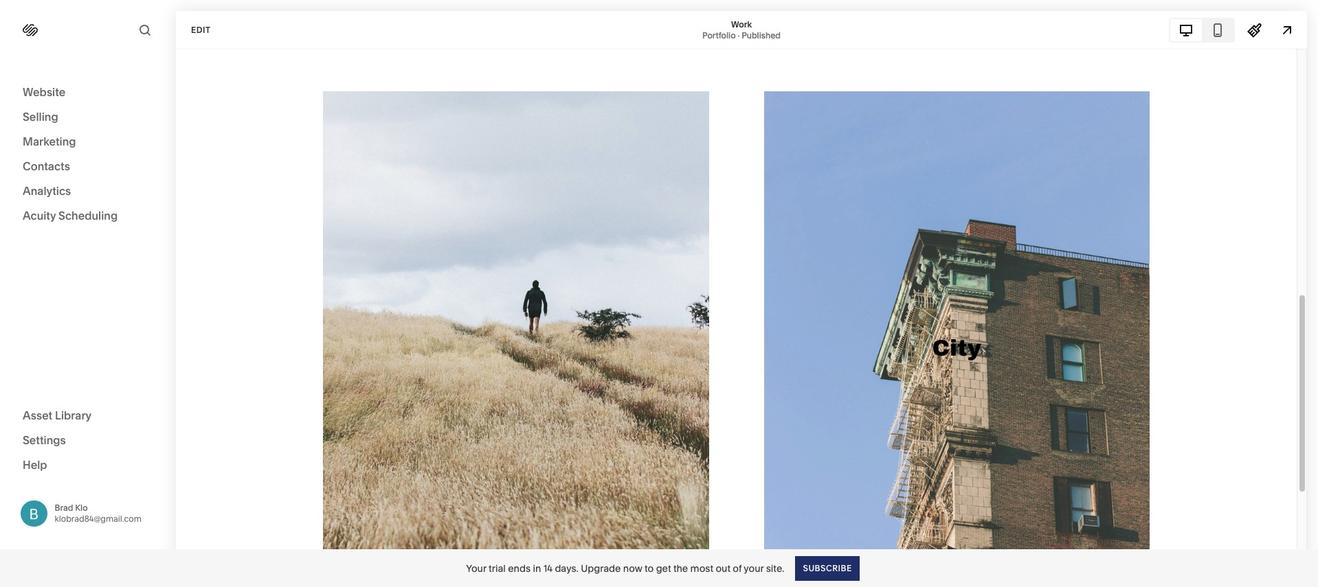 Task type: locate. For each thing, give the bounding box(es) containing it.
out
[[716, 563, 731, 575]]

website link
[[23, 85, 153, 101]]

tab list
[[1171, 19, 1234, 41]]

klobrad84@gmail.com
[[55, 514, 142, 525]]

library
[[55, 409, 92, 423]]

analytics link
[[23, 184, 153, 200]]

asset
[[23, 409, 52, 423]]

subscribe button
[[796, 557, 860, 581]]

asset library link
[[23, 408, 153, 425]]

klo
[[75, 503, 88, 514]]

marketing
[[23, 135, 76, 149]]

upgrade
[[581, 563, 621, 575]]

site.
[[767, 563, 785, 575]]

to
[[645, 563, 654, 575]]

settings link
[[23, 433, 153, 449]]

acuity
[[23, 209, 56, 223]]

help link
[[23, 458, 47, 473]]

contacts link
[[23, 159, 153, 175]]

ends
[[508, 563, 531, 575]]

scheduling
[[58, 209, 118, 223]]

analytics
[[23, 184, 71, 198]]

edit
[[191, 24, 211, 35]]

the
[[674, 563, 689, 575]]

trial
[[489, 563, 506, 575]]

get
[[656, 563, 672, 575]]

your
[[744, 563, 764, 575]]

now
[[624, 563, 643, 575]]

in
[[533, 563, 541, 575]]



Task type: describe. For each thing, give the bounding box(es) containing it.
days.
[[555, 563, 579, 575]]

brad
[[55, 503, 73, 514]]

portfolio
[[703, 30, 736, 40]]

published
[[742, 30, 781, 40]]

contacts
[[23, 160, 70, 173]]

your trial ends in 14 days. upgrade now to get the most out of your site.
[[466, 563, 785, 575]]

your
[[466, 563, 487, 575]]

website
[[23, 85, 66, 99]]

asset library
[[23, 409, 92, 423]]

selling link
[[23, 109, 153, 126]]

work
[[732, 19, 752, 29]]

14
[[544, 563, 553, 575]]

marketing link
[[23, 134, 153, 151]]

settings
[[23, 434, 66, 447]]

edit button
[[182, 17, 220, 43]]

acuity scheduling
[[23, 209, 118, 223]]

help
[[23, 458, 47, 472]]

of
[[733, 563, 742, 575]]

·
[[738, 30, 740, 40]]

subscribe
[[804, 564, 853, 574]]

acuity scheduling link
[[23, 208, 153, 225]]

work portfolio · published
[[703, 19, 781, 40]]

selling
[[23, 110, 58, 124]]

brad klo klobrad84@gmail.com
[[55, 503, 142, 525]]

most
[[691, 563, 714, 575]]



Task type: vqa. For each thing, say whether or not it's contained in the screenshot.
Will
no



